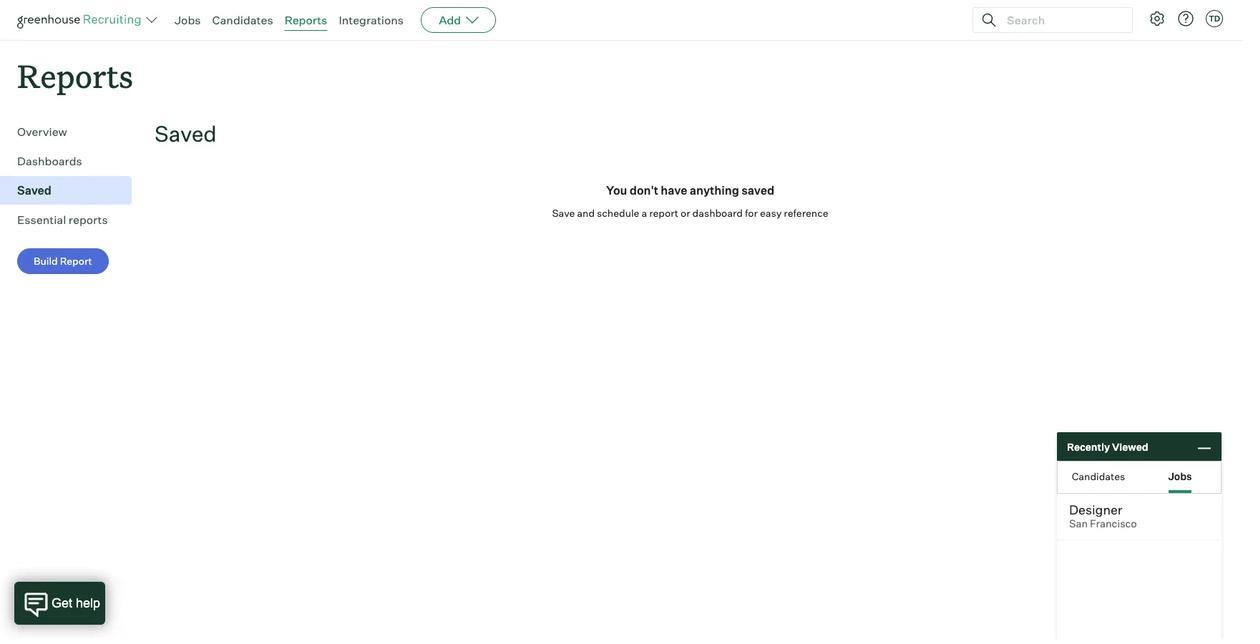 Task type: describe. For each thing, give the bounding box(es) containing it.
report
[[649, 207, 679, 219]]

greenhouse recruiting image
[[17, 11, 146, 29]]

saved
[[742, 183, 774, 198]]

add button
[[421, 7, 496, 33]]

save
[[552, 207, 575, 219]]

0 vertical spatial saved
[[155, 120, 217, 147]]

saved link
[[17, 182, 126, 199]]

and
[[577, 207, 595, 219]]

overview link
[[17, 123, 126, 140]]

td
[[1209, 14, 1220, 24]]

you
[[606, 183, 627, 198]]

candidates inside tab list
[[1072, 470, 1125, 482]]

recently
[[1067, 441, 1110, 453]]

Search text field
[[1003, 10, 1119, 30]]

essential reports link
[[17, 211, 126, 228]]

designer
[[1069, 502, 1123, 517]]

td button
[[1206, 10, 1223, 27]]

san
[[1069, 517, 1088, 530]]

you don't have anything saved
[[606, 183, 774, 198]]

build
[[34, 255, 58, 267]]

overview
[[17, 125, 67, 139]]

essential reports
[[17, 213, 108, 227]]

dashboard
[[693, 207, 743, 219]]

0 horizontal spatial reports
[[17, 54, 133, 97]]

jobs link
[[175, 13, 201, 27]]

save and schedule a report or dashboard for easy reference
[[552, 207, 829, 219]]

have
[[661, 183, 687, 198]]

reports
[[69, 213, 108, 227]]

candidates link
[[212, 13, 273, 27]]



Task type: locate. For each thing, give the bounding box(es) containing it.
a
[[642, 207, 647, 219]]

easy
[[760, 207, 782, 219]]

reports link
[[285, 13, 327, 27]]

report
[[60, 255, 92, 267]]

td button
[[1203, 7, 1226, 30]]

candidates down recently viewed
[[1072, 470, 1125, 482]]

1 horizontal spatial saved
[[155, 120, 217, 147]]

don't
[[630, 183, 658, 198]]

reports down the 'greenhouse recruiting' image
[[17, 54, 133, 97]]

reports
[[285, 13, 327, 27], [17, 54, 133, 97]]

dashboards link
[[17, 153, 126, 170]]

candidates right jobs link
[[212, 13, 273, 27]]

jobs
[[175, 13, 201, 27], [1168, 470, 1192, 482]]

1 vertical spatial saved
[[17, 183, 51, 198]]

build report
[[34, 255, 92, 267]]

0 horizontal spatial saved
[[17, 183, 51, 198]]

1 horizontal spatial candidates
[[1072, 470, 1125, 482]]

0 horizontal spatial jobs
[[175, 13, 201, 27]]

dashboards
[[17, 154, 82, 168]]

configure image
[[1149, 10, 1166, 27]]

1 horizontal spatial jobs
[[1168, 470, 1192, 482]]

0 vertical spatial candidates
[[212, 13, 273, 27]]

1 vertical spatial candidates
[[1072, 470, 1125, 482]]

build report button
[[17, 248, 109, 274]]

tab list containing candidates
[[1058, 462, 1221, 493]]

saved
[[155, 120, 217, 147], [17, 183, 51, 198]]

0 vertical spatial reports
[[285, 13, 327, 27]]

add
[[439, 13, 461, 27]]

for
[[745, 207, 758, 219]]

schedule
[[597, 207, 639, 219]]

tab list
[[1058, 462, 1221, 493]]

0 vertical spatial jobs
[[175, 13, 201, 27]]

anything
[[690, 183, 739, 198]]

francisco
[[1090, 517, 1137, 530]]

essential
[[17, 213, 66, 227]]

1 horizontal spatial reports
[[285, 13, 327, 27]]

integrations
[[339, 13, 404, 27]]

reports right candidates link
[[285, 13, 327, 27]]

reference
[[784, 207, 829, 219]]

viewed
[[1112, 441, 1148, 453]]

0 horizontal spatial candidates
[[212, 13, 273, 27]]

recently viewed
[[1067, 441, 1148, 453]]

designer san francisco
[[1069, 502, 1137, 530]]

1 vertical spatial reports
[[17, 54, 133, 97]]

integrations link
[[339, 13, 404, 27]]

candidates
[[212, 13, 273, 27], [1072, 470, 1125, 482]]

or
[[681, 207, 690, 219]]

1 vertical spatial jobs
[[1168, 470, 1192, 482]]



Task type: vqa. For each thing, say whether or not it's contained in the screenshot.
Job Boards link
no



